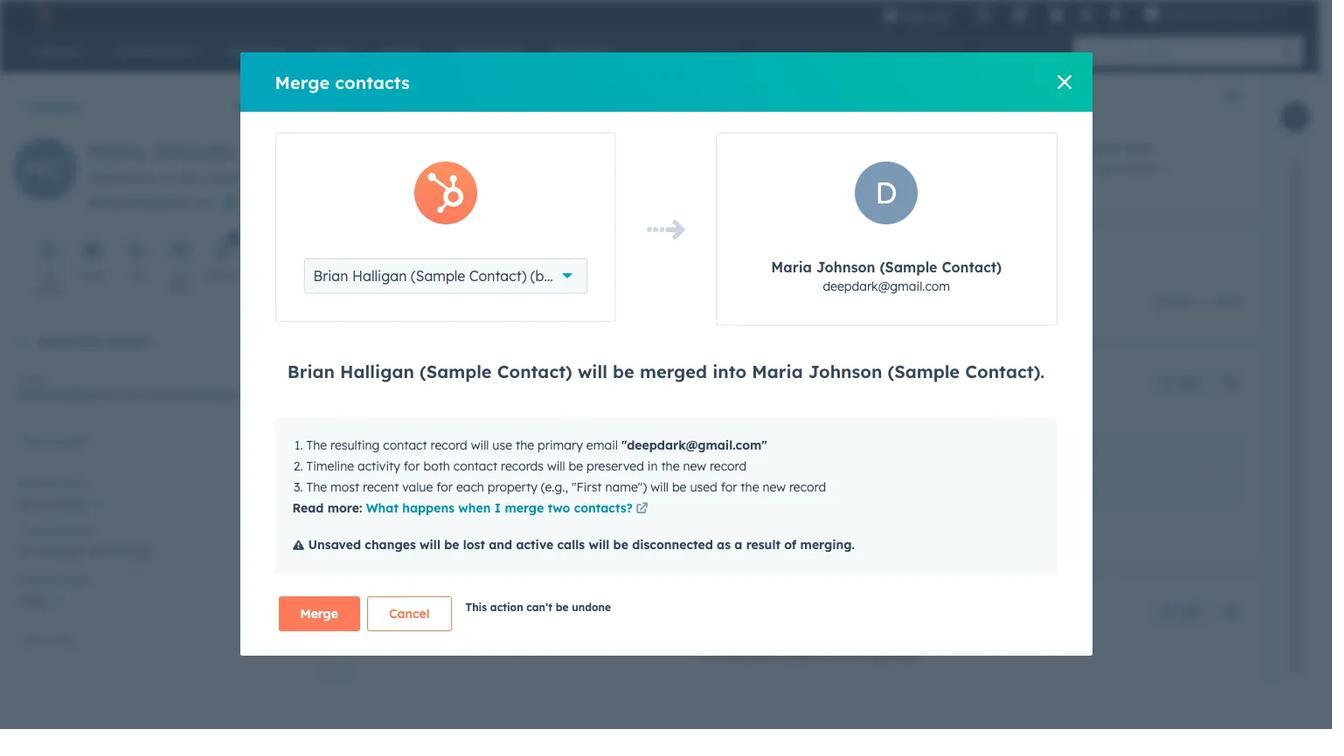 Task type: vqa. For each thing, say whether or not it's contained in the screenshot.
defaults
no



Task type: describe. For each thing, give the bounding box(es) containing it.
company domain name
[[637, 483, 774, 496]]

log postal mail image
[[42, 244, 56, 258]]

10/18/2023
[[453, 162, 519, 178]]

search button
[[1274, 37, 1303, 66]]

contact) for will
[[497, 361, 572, 383]]

unsaved
[[308, 538, 361, 553]]

1 the from the top
[[306, 438, 327, 454]]

no associated objects of this type exist.
[[694, 647, 924, 663]]

a
[[735, 538, 743, 553]]

read
[[292, 501, 324, 517]]

log postal mail
[[35, 269, 63, 309]]

0 vertical spatial the
[[516, 438, 534, 454]]

date for last activity date 10/27/2023 1:29 pm edt
[[1124, 143, 1152, 156]]

menu containing apoptosis studios 2
[[871, 0, 1298, 28]]

email inside the resulting contact record will use the primary email "deepdark@gmail.com" timeline activity for both contact records will be preserved in the new record the most recent value for each property (e.g., "first name") will be used for the new record
[[586, 438, 618, 454]]

cancel
[[389, 607, 430, 622]]

last activity date button
[[563, 401, 663, 424]]

apoptosis
[[1164, 7, 1217, 21]]

unsaved changes will be lost and active calls will be disconnected as a result of merging.
[[308, 538, 855, 553]]

timeline
[[306, 459, 354, 475]]

log sms
[[170, 269, 190, 295]]

hubspot link
[[21, 3, 66, 24]]

press to sort. image
[[817, 482, 824, 494]]

notifications button
[[1101, 0, 1131, 28]]

maria johnson (sample contact) link
[[610, 294, 812, 310]]

will down "happens"
[[420, 538, 440, 553]]

caret image
[[14, 340, 24, 344]]

(sample for (bh@hubspot.com)
[[411, 267, 465, 285]]

johnson inside "maria johnson (sample contact) deepdark@gmail.com"
[[816, 259, 875, 276]]

no
[[694, 647, 711, 663]]

2 vertical spatial record
[[789, 480, 826, 496]]

1 horizontal spatial the
[[661, 459, 680, 475]]

call
[[128, 269, 144, 281]]

last contacted
[[17, 525, 92, 538]]

maria johnson (sample contact) salesperson at riot games
[[87, 138, 414, 186]]

when
[[458, 501, 491, 517]]

data highlights
[[375, 85, 484, 102]]

1 horizontal spatial riot
[[429, 518, 453, 534]]

more:
[[328, 501, 362, 517]]

company for company name
[[392, 483, 445, 496]]

recent
[[375, 250, 423, 268]]

lifecycle
[[17, 573, 60, 587]]

october
[[1150, 294, 1197, 310]]

recent communications
[[375, 250, 543, 268]]

(bh@hubspot.com)
[[530, 267, 656, 285]]

call image
[[129, 244, 143, 258]]

will left use
[[471, 438, 489, 454]]

will down in
[[651, 480, 669, 496]]

contacts link
[[14, 99, 81, 115]]

upgrade image
[[883, 8, 899, 24]]

apoptosis studios 2 button
[[1134, 0, 1296, 28]]

property
[[488, 480, 537, 496]]

use
[[492, 438, 512, 454]]

what
[[366, 501, 399, 517]]

contact for this
[[105, 334, 151, 350]]

actions
[[234, 99, 278, 115]]

contacts
[[335, 71, 410, 93]]

halligan for brian halligan (sample contact) (bh@hubspot.com)
[[352, 267, 407, 285]]

tara for tara schultz logged an email with maria johnson (sample contact)
[[410, 294, 435, 310]]

result
[[746, 538, 781, 553]]

exist.
[[894, 647, 924, 663]]

brian halligan (sample contact) (bh@hubspot.com) button
[[304, 259, 656, 294]]

close image
[[1057, 75, 1071, 89]]

2023
[[1215, 294, 1242, 310]]

happens
[[402, 501, 455, 517]]

primary
[[538, 438, 583, 454]]

two
[[548, 501, 570, 517]]

riot.com
[[642, 518, 696, 534]]

tara schultz button
[[17, 488, 298, 517]]

contacts
[[27, 99, 81, 115]]

emailmaria@hubspot.com
[[151, 387, 304, 403]]

email for email
[[80, 269, 105, 281]]

5:30
[[522, 162, 546, 178]]

stage
[[63, 573, 91, 587]]

name")
[[605, 480, 647, 496]]

this
[[466, 601, 487, 615]]

deepdark@gmail.com,
[[17, 387, 148, 403]]

merging.
[[800, 538, 855, 553]]

Last contacted text field
[[17, 536, 298, 564]]

.
[[1040, 361, 1045, 383]]

2 vertical spatial contact
[[454, 459, 497, 475]]

in
[[648, 459, 658, 475]]

recent
[[363, 480, 399, 496]]

contact) for salesperson
[[328, 138, 414, 164]]

associated
[[714, 647, 777, 663]]

be right can't
[[556, 601, 569, 615]]

hubspot image
[[31, 3, 52, 24]]

1 pm from the left
[[549, 162, 567, 178]]

resulting
[[330, 438, 380, 454]]

(e.g.,
[[541, 480, 568, 496]]

data
[[375, 85, 410, 102]]

4,
[[1201, 294, 1211, 310]]

edt inside last activity date 10/27/2023 1:29 pm edt
[[1141, 162, 1164, 178]]

1 horizontal spatial for
[[436, 480, 453, 496]]

0 horizontal spatial deepdark@gmail.com
[[87, 195, 215, 211]]

objects
[[781, 647, 823, 663]]

an
[[526, 294, 541, 310]]

notifications image
[[1108, 8, 1124, 24]]

with
[[582, 294, 606, 310]]

last activity date
[[569, 406, 663, 419]]

riot games
[[429, 518, 499, 534]]

maria inside maria johnson (sample contact) salesperson at riot games
[[87, 138, 145, 164]]

0 vertical spatial new
[[683, 459, 706, 475]]

status
[[508, 406, 541, 419]]

company name
[[392, 483, 480, 496]]

company for company domain name
[[637, 483, 690, 496]]

value
[[402, 480, 433, 496]]

lead for lead
[[17, 594, 46, 609]]

0 vertical spatial record
[[431, 438, 467, 454]]

records
[[501, 459, 544, 475]]

add for deals
[[1179, 605, 1198, 618]]

add button for companies
[[1151, 371, 1210, 394]]

log sms image
[[173, 244, 187, 258]]

2 the from the top
[[306, 480, 327, 496]]

(sample for will
[[420, 361, 492, 383]]

create
[[666, 406, 701, 419]]

brian halligan (sample contact) (bh@hubspot.com)
[[313, 267, 656, 285]]

marketplaces button
[[1002, 0, 1039, 28]]

mc button
[[14, 138, 77, 207]]

lead for lead status
[[17, 635, 42, 648]]

company for company owner
[[381, 406, 432, 419]]

this action can't be undone
[[466, 601, 611, 615]]

2 horizontal spatial the
[[741, 480, 759, 496]]

owner for contact owner
[[60, 477, 90, 490]]

about this contact button
[[0, 318, 298, 365]]

last for last activity date 10/27/2023 1:29 pm edt
[[1038, 143, 1064, 156]]

highlights
[[414, 85, 484, 102]]

this inside dropdown button
[[79, 334, 101, 350]]

apoptosis studios 2
[[1164, 7, 1270, 21]]

1 vertical spatial record
[[710, 459, 747, 475]]

be left used
[[672, 480, 687, 496]]

email image
[[85, 244, 99, 258]]

action
[[490, 601, 523, 615]]

last activity date 10/27/2023 1:29 pm edt
[[1026, 143, 1164, 178]]

merge for merge
[[300, 607, 338, 622]]

merge for merge contacts
[[275, 71, 330, 93]]

type
[[865, 647, 891, 663]]

be up "first
[[569, 459, 583, 475]]

date for last activity date
[[638, 406, 663, 419]]

2 horizontal spatial for
[[721, 480, 737, 496]]



Task type: locate. For each thing, give the bounding box(es) containing it.
1 vertical spatial games
[[457, 518, 499, 534]]

the
[[516, 438, 534, 454], [661, 459, 680, 475], [741, 480, 759, 496]]

the up read
[[306, 480, 327, 496]]

schultz for tara schultz logged an email with maria johnson (sample contact)
[[439, 294, 480, 310]]

menu
[[871, 0, 1298, 28]]

the
[[306, 438, 327, 454], [306, 480, 327, 496]]

into
[[713, 361, 747, 383]]

0 vertical spatial merge
[[275, 71, 330, 93]]

1 horizontal spatial schultz
[[439, 294, 480, 310]]

1 press to sort. element from the left
[[599, 482, 605, 497]]

1 vertical spatial the
[[661, 459, 680, 475]]

1 horizontal spatial of
[[826, 647, 838, 663]]

tara schultz logged an email with maria johnson (sample contact)
[[410, 294, 812, 310]]

0 vertical spatial the
[[306, 438, 327, 454]]

brian up resulting
[[287, 361, 335, 383]]

be down contacts?
[[613, 538, 628, 553]]

calling icon image
[[976, 7, 992, 23]]

whatsapp image
[[216, 244, 230, 258]]

0 vertical spatial activity
[[1068, 143, 1121, 156]]

10/27/2023
[[1026, 162, 1091, 178]]

1 vertical spatial schultz
[[46, 497, 87, 513]]

0 vertical spatial contact
[[105, 334, 151, 350]]

1 vertical spatial last
[[569, 406, 591, 419]]

contact owner
[[17, 477, 90, 490]]

1 horizontal spatial this
[[841, 647, 862, 663]]

schultz
[[439, 294, 480, 310], [46, 497, 87, 513]]

company down companies
[[381, 406, 432, 419]]

upgrade
[[902, 9, 951, 23]]

companies
[[375, 371, 453, 389]]

dialog containing merge contacts
[[240, 52, 1092, 656]]

email down caret icon
[[17, 374, 45, 387]]

the right domain
[[741, 480, 759, 496]]

0 vertical spatial email
[[80, 269, 105, 281]]

0 vertical spatial halligan
[[352, 267, 407, 285]]

contact up activity in the bottom of the page
[[383, 438, 427, 454]]

company owner button
[[375, 401, 467, 424]]

0 vertical spatial games
[[203, 170, 244, 186]]

press to sort. element for company domain name
[[817, 482, 824, 497]]

undone
[[572, 601, 611, 615]]

0 horizontal spatial activity
[[594, 406, 634, 419]]

owner up tara schultz
[[60, 477, 90, 490]]

1 horizontal spatial log
[[171, 269, 188, 281]]

more
[[256, 269, 279, 281]]

0 vertical spatial email
[[545, 294, 579, 310]]

brian halligan (sample contact) will be merged into maria johnson (sample contact) .
[[287, 361, 1045, 383]]

1 edt from the left
[[571, 162, 594, 178]]

lead inside popup button
[[17, 594, 46, 609]]

(sample inside "maria johnson (sample contact) deepdark@gmail.com"
[[880, 259, 937, 276]]

lead status
[[479, 406, 541, 419]]

edt right 5:30
[[571, 162, 594, 178]]

schultz down "brian halligan (sample contact) (bh@hubspot.com)" popup button
[[439, 294, 480, 310]]

johnson
[[151, 138, 235, 164], [816, 259, 875, 276], [649, 294, 701, 310], [808, 361, 882, 383]]

contact) for deepdark@gmail.com
[[942, 259, 1002, 276]]

1 vertical spatial owner
[[60, 477, 90, 490]]

0 horizontal spatial riot
[[176, 170, 199, 186]]

october 4, 2023
[[1150, 294, 1242, 310]]

date inside popup button
[[704, 406, 729, 419]]

and
[[489, 538, 512, 553]]

last inside last activity date 10/27/2023 1:29 pm edt
[[1038, 143, 1064, 156]]

settings image
[[1079, 7, 1094, 23]]

schultz for tara schultz
[[46, 497, 87, 513]]

1 add from the top
[[1179, 376, 1198, 389]]

0 vertical spatial last
[[1038, 143, 1064, 156]]

2 vertical spatial lead
[[17, 635, 42, 648]]

link opens in a new window image
[[636, 500, 648, 521], [636, 503, 648, 517]]

Search search field
[[380, 435, 592, 466]]

will up "(e.g.,"
[[547, 459, 565, 475]]

2 vertical spatial the
[[741, 480, 759, 496]]

halligan
[[352, 267, 407, 285], [340, 361, 414, 383]]

0 horizontal spatial email
[[545, 294, 579, 310]]

owner down companies
[[435, 406, 467, 419]]

company up "happens"
[[392, 483, 445, 496]]

contact) inside maria johnson (sample contact) salesperson at riot games
[[328, 138, 414, 164]]

1 horizontal spatial date
[[704, 406, 729, 419]]

games inside maria johnson (sample contact) salesperson at riot games
[[203, 170, 244, 186]]

domain
[[693, 483, 739, 496]]

0 vertical spatial brian
[[313, 267, 348, 285]]

email for email deepdark@gmail.com, emailmaria@hubspot.com
[[17, 374, 45, 387]]

1 vertical spatial deepdark@gmail.com
[[823, 279, 950, 295]]

contacted
[[42, 525, 92, 538]]

merged
[[640, 361, 707, 383]]

0 horizontal spatial owner
[[60, 477, 90, 490]]

0 horizontal spatial schultz
[[46, 497, 87, 513]]

deepdark@gmail.com inside "maria johnson (sample contact) deepdark@gmail.com"
[[823, 279, 950, 295]]

2 horizontal spatial record
[[789, 480, 826, 496]]

activity up preserved
[[594, 406, 634, 419]]

0 vertical spatial add
[[1179, 376, 1198, 389]]

1 vertical spatial email
[[586, 438, 618, 454]]

(sample inside maria johnson (sample contact) salesperson at riot games
[[240, 138, 322, 164]]

1 vertical spatial add button
[[1151, 601, 1210, 624]]

2 pm from the left
[[1119, 162, 1137, 178]]

1 log from the left
[[40, 269, 57, 281]]

activity for last activity date
[[594, 406, 634, 419]]

2 horizontal spatial date
[[1124, 143, 1152, 156]]

1 vertical spatial new
[[763, 480, 786, 496]]

add button for deals
[[1151, 601, 1210, 624]]

postal
[[35, 283, 63, 295]]

record up domain
[[710, 459, 747, 475]]

merge inside button
[[300, 607, 338, 622]]

owner
[[435, 406, 467, 419], [60, 477, 90, 490]]

0 vertical spatial of
[[784, 538, 797, 553]]

dialog
[[240, 52, 1092, 656]]

used
[[690, 480, 717, 496]]

games right at
[[203, 170, 244, 186]]

0 horizontal spatial record
[[431, 438, 467, 454]]

halligan inside popup button
[[352, 267, 407, 285]]

(sample
[[240, 138, 322, 164], [880, 259, 937, 276], [411, 267, 465, 285], [705, 294, 755, 310], [420, 361, 492, 383], [888, 361, 960, 383]]

1 vertical spatial the
[[306, 480, 327, 496]]

pm inside last activity date 10/27/2023 1:29 pm edt
[[1119, 162, 1137, 178]]

1 horizontal spatial activity
[[1068, 143, 1121, 156]]

1 horizontal spatial games
[[457, 518, 499, 534]]

read more:
[[292, 501, 366, 517]]

email deepdark@gmail.com, emailmaria@hubspot.com
[[17, 374, 304, 403]]

log
[[40, 269, 57, 281], [171, 269, 188, 281]]

tara for tara schultz
[[17, 497, 42, 513]]

this left type
[[841, 647, 862, 663]]

tara down 'recent' on the left top of page
[[410, 294, 435, 310]]

owner for company owner
[[435, 406, 467, 419]]

press to sort. element up merging.
[[817, 482, 824, 497]]

2 edt from the left
[[1141, 162, 1164, 178]]

activity up 1:29
[[1068, 143, 1121, 156]]

brian inside "brian halligan (sample contact) (bh@hubspot.com)" popup button
[[313, 267, 348, 285]]

0 vertical spatial lead
[[479, 406, 505, 419]]

the up timeline
[[306, 438, 327, 454]]

last for last contacted
[[17, 525, 39, 538]]

merge
[[505, 501, 544, 517]]

merge button
[[278, 597, 360, 632]]

1 horizontal spatial record
[[710, 459, 747, 475]]

"deepdark@gmail.com"
[[621, 438, 767, 454]]

0 horizontal spatial last
[[17, 525, 39, 538]]

0 horizontal spatial pm
[[549, 162, 567, 178]]

log up postal at the left
[[40, 269, 57, 281]]

0 horizontal spatial games
[[203, 170, 244, 186]]

for down both
[[436, 480, 453, 496]]

last up primary
[[569, 406, 591, 419]]

0 horizontal spatial edt
[[571, 162, 594, 178]]

what happens when i merge two contacts? link
[[366, 500, 651, 521]]

menu item
[[964, 0, 967, 28]]

1 vertical spatial riot
[[429, 518, 453, 534]]

riot down "happens"
[[429, 518, 453, 534]]

lead
[[479, 406, 505, 419], [17, 594, 46, 609], [17, 635, 42, 648]]

1 horizontal spatial last
[[569, 406, 591, 419]]

0 vertical spatial add button
[[1151, 371, 1210, 394]]

1 horizontal spatial tara
[[410, 294, 435, 310]]

2 horizontal spatial last
[[1038, 143, 1064, 156]]

press to sort. image
[[599, 482, 605, 494]]

(sample inside popup button
[[411, 267, 465, 285]]

log inside log postal mail
[[40, 269, 57, 281]]

1 vertical spatial lead
[[17, 594, 46, 609]]

2 link opens in a new window image from the top
[[636, 503, 648, 517]]

press to sort. element up contacts?
[[599, 482, 605, 497]]

merge up "actions"
[[275, 71, 330, 93]]

phone
[[17, 435, 48, 448]]

last down tara schultz
[[17, 525, 39, 538]]

0 horizontal spatial contact
[[105, 334, 151, 350]]

phone number
[[17, 435, 89, 448]]

activity inside last activity date 10/27/2023 1:29 pm edt
[[1068, 143, 1121, 156]]

riot inside maria johnson (sample contact) salesperson at riot games
[[176, 170, 199, 186]]

1 vertical spatial email
[[17, 374, 45, 387]]

0 horizontal spatial new
[[683, 459, 706, 475]]

log for log postal mail
[[40, 269, 57, 281]]

add
[[1179, 376, 1198, 389], [1179, 605, 1198, 618]]

add for companies
[[1179, 376, 1198, 389]]

1 horizontal spatial new
[[763, 480, 786, 496]]

of right result
[[784, 538, 797, 553]]

about
[[38, 334, 75, 350]]

the resulting contact record will use the primary email "deepdark@gmail.com" timeline activity for both contact records will be preserved in the new record the most recent value for each property (e.g., "first name") will be used for the new record
[[306, 438, 826, 496]]

search image
[[1282, 45, 1295, 58]]

for right used
[[721, 480, 737, 496]]

halligan for brian halligan (sample contact) will be merged into maria johnson (sample contact) .
[[340, 361, 414, 383]]

the up records
[[516, 438, 534, 454]]

log inside log sms
[[171, 269, 188, 281]]

marketplaces image
[[1013, 8, 1028, 24]]

email link
[[545, 294, 579, 310]]

0 horizontal spatial for
[[404, 459, 420, 475]]

as
[[717, 538, 731, 553]]

new
[[683, 459, 706, 475], [763, 480, 786, 496]]

brian right more
[[313, 267, 348, 285]]

log for log sms
[[171, 269, 188, 281]]

contact) inside "maria johnson (sample contact) deepdark@gmail.com"
[[942, 259, 1002, 276]]

record up both
[[431, 438, 467, 454]]

lead inside 'popup button'
[[479, 406, 505, 419]]

lead for lead status
[[479, 406, 505, 419]]

1 link opens in a new window image from the top
[[636, 500, 648, 521]]

tara inside popup button
[[17, 497, 42, 513]]

1 vertical spatial merge
[[300, 607, 338, 622]]

owner inside popup button
[[435, 406, 467, 419]]

tara down the contact
[[17, 497, 42, 513]]

0 horizontal spatial tara
[[17, 497, 42, 513]]

merge down unsaved in the bottom of the page
[[300, 607, 338, 622]]

lost
[[463, 538, 485, 553]]

the right in
[[661, 459, 680, 475]]

games
[[203, 170, 244, 186], [457, 518, 499, 534]]

press to sort. element
[[599, 482, 605, 497], [817, 482, 824, 497]]

1 vertical spatial brian
[[287, 361, 335, 383]]

name
[[743, 483, 774, 496]]

merge contacts
[[275, 71, 410, 93]]

tara schultz
[[17, 497, 87, 513]]

0 horizontal spatial log
[[40, 269, 57, 281]]

be left lost
[[444, 538, 459, 553]]

(sample for salesperson
[[240, 138, 322, 164]]

email
[[545, 294, 579, 310], [586, 438, 618, 454]]

0 vertical spatial owner
[[435, 406, 467, 419]]

games down when
[[457, 518, 499, 534]]

add button
[[1151, 371, 1210, 394], [1151, 601, 1210, 624]]

2 add from the top
[[1179, 605, 1198, 618]]

0 vertical spatial this
[[79, 334, 101, 350]]

email up preserved
[[586, 438, 618, 454]]

schultz down contact owner on the bottom of page
[[46, 497, 87, 513]]

0 horizontal spatial press to sort. element
[[599, 482, 605, 497]]

record right name on the right bottom of the page
[[789, 480, 826, 496]]

link opens in a new window image inside what happens when i merge two contacts? link
[[636, 503, 648, 517]]

active
[[516, 538, 554, 553]]

new left press to sort. image
[[763, 480, 786, 496]]

create date
[[666, 406, 729, 419]]

contact) inside popup button
[[469, 267, 527, 285]]

1 vertical spatial this
[[841, 647, 862, 663]]

contact for resulting
[[383, 438, 427, 454]]

for up value at the bottom of the page
[[404, 459, 420, 475]]

1 vertical spatial halligan
[[340, 361, 414, 383]]

of right objects
[[826, 647, 838, 663]]

0 vertical spatial schultz
[[439, 294, 480, 310]]

1 add button from the top
[[1151, 371, 1210, 394]]

contact up email deepdark@gmail.com, emailmaria@hubspot.com
[[105, 334, 151, 350]]

1 horizontal spatial email
[[586, 438, 618, 454]]

will right calls
[[589, 538, 609, 553]]

activity inside popup button
[[594, 406, 634, 419]]

1 horizontal spatial pm
[[1119, 162, 1137, 178]]

new down "deepdark@gmail.com"
[[683, 459, 706, 475]]

what happens when i merge two contacts?
[[366, 501, 633, 517]]

lead status button
[[473, 401, 556, 424]]

2 add button from the top
[[1151, 601, 1210, 624]]

whatsapp
[[205, 269, 253, 281]]

edt right 1:29
[[1141, 162, 1164, 178]]

email inside email deepdark@gmail.com, emailmaria@hubspot.com
[[17, 374, 45, 387]]

0 horizontal spatial email
[[17, 374, 45, 387]]

maria johnson (sample contact) deepdark@gmail.com
[[771, 259, 1002, 295]]

0 horizontal spatial of
[[784, 538, 797, 553]]

contact
[[17, 477, 57, 490]]

contact)
[[328, 138, 414, 164], [942, 259, 1002, 276], [469, 267, 527, 285], [759, 294, 812, 310], [497, 361, 572, 383], [965, 361, 1040, 383]]

calling icon button
[[969, 3, 999, 25]]

1 vertical spatial activity
[[594, 406, 634, 419]]

activity for last activity date 10/27/2023 1:29 pm edt
[[1068, 143, 1121, 156]]

log up sms
[[171, 269, 188, 281]]

Phone number text field
[[17, 433, 298, 468]]

disconnected
[[632, 538, 713, 553]]

email down email 'image'
[[80, 269, 105, 281]]

pm right 1:29
[[1119, 162, 1137, 178]]

date inside last activity date 10/27/2023 1:29 pm edt
[[1124, 143, 1152, 156]]

contact inside dropdown button
[[105, 334, 151, 350]]

deals
[[375, 601, 414, 618]]

be
[[613, 361, 634, 383], [569, 459, 583, 475], [672, 480, 687, 496], [444, 538, 459, 553], [613, 538, 628, 553], [556, 601, 569, 615]]

will up last activity date popup button at bottom
[[578, 361, 607, 383]]

2 horizontal spatial contact
[[454, 459, 497, 475]]

calls
[[557, 538, 585, 553]]

johnson inside maria johnson (sample contact) salesperson at riot games
[[151, 138, 235, 164]]

maria inside "maria johnson (sample contact) deepdark@gmail.com"
[[771, 259, 812, 276]]

riot right at
[[176, 170, 199, 186]]

company inside popup button
[[381, 406, 432, 419]]

1 horizontal spatial email
[[80, 269, 105, 281]]

1 vertical spatial tara
[[17, 497, 42, 513]]

schultz inside popup button
[[46, 497, 87, 513]]

0 horizontal spatial the
[[516, 438, 534, 454]]

1 vertical spatial of
[[826, 647, 838, 663]]

pm
[[549, 162, 567, 178], [1119, 162, 1137, 178]]

last inside popup button
[[569, 406, 591, 419]]

help image
[[1049, 8, 1065, 24]]

date inside popup button
[[638, 406, 663, 419]]

this right about
[[79, 334, 101, 350]]

of
[[784, 538, 797, 553], [826, 647, 838, 663]]

1 horizontal spatial edt
[[1141, 162, 1164, 178]]

contact) for (bh@hubspot.com)
[[469, 267, 527, 285]]

contact up each
[[454, 459, 497, 475]]

company owner
[[381, 406, 467, 419]]

2 press to sort. element from the left
[[817, 482, 824, 497]]

email right 'an'
[[545, 294, 579, 310]]

studios
[[1221, 7, 1261, 21]]

activity
[[358, 459, 400, 475]]

1 vertical spatial add
[[1179, 605, 1198, 618]]

be up last activity date
[[613, 361, 634, 383]]

primary
[[549, 519, 592, 532]]

0 horizontal spatial this
[[79, 334, 101, 350]]

brian for brian halligan (sample contact) will be merged into maria johnson (sample contact) .
[[287, 361, 335, 383]]

10/18/2023 5:30 pm edt
[[453, 162, 594, 178]]

1 horizontal spatial deepdark@gmail.com
[[823, 279, 950, 295]]

Search HubSpot search field
[[1073, 37, 1288, 66]]

0 horizontal spatial date
[[638, 406, 663, 419]]

at
[[161, 170, 173, 186]]

1 horizontal spatial contact
[[383, 438, 427, 454]]

company down in
[[637, 483, 690, 496]]

brian for brian halligan (sample contact) (bh@hubspot.com)
[[313, 267, 348, 285]]

2 log from the left
[[171, 269, 188, 281]]

lead button
[[17, 584, 298, 613]]

0 vertical spatial tara
[[410, 294, 435, 310]]

press to sort. element for company name
[[599, 482, 605, 497]]

last for last activity date
[[569, 406, 591, 419]]

(sample for deepdark@gmail.com
[[880, 259, 937, 276]]

last up the 10/27/2023
[[1038, 143, 1064, 156]]

1 horizontal spatial owner
[[435, 406, 467, 419]]

1 horizontal spatial press to sort. element
[[817, 482, 824, 497]]

1 vertical spatial contact
[[383, 438, 427, 454]]

0 vertical spatial riot
[[176, 170, 199, 186]]

tara schultz image
[[1145, 6, 1160, 22]]

0 vertical spatial deepdark@gmail.com
[[87, 195, 215, 211]]

pm right 5:30
[[549, 162, 567, 178]]



